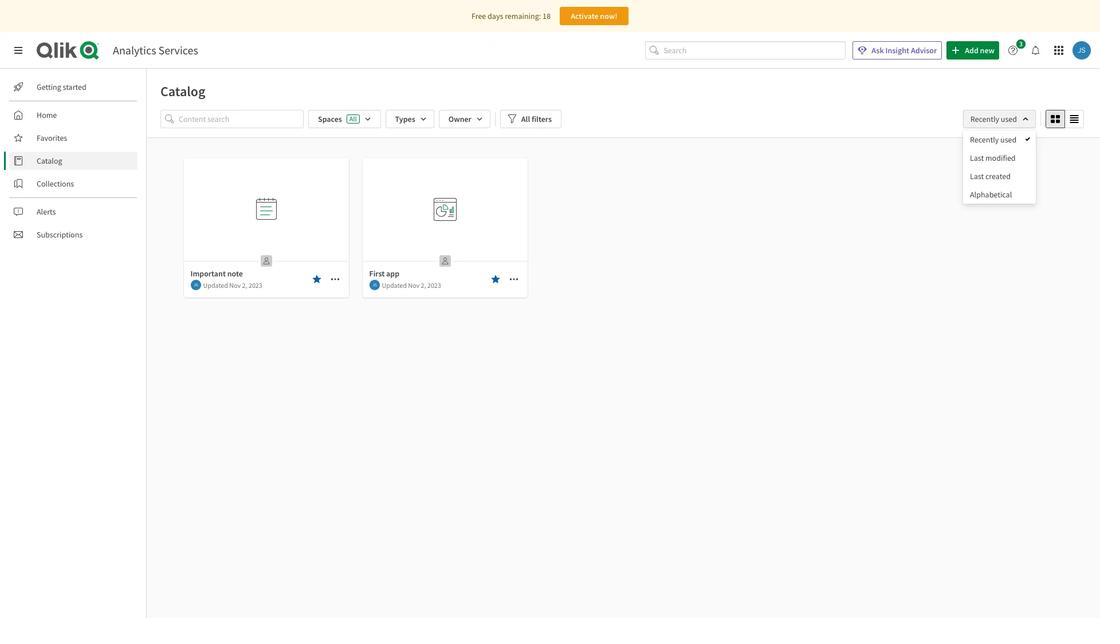 Task type: describe. For each thing, give the bounding box(es) containing it.
updated for app
[[382, 281, 407, 290]]

0 vertical spatial catalog
[[160, 83, 205, 100]]

switch view group
[[1046, 110, 1084, 128]]

note
[[227, 269, 243, 279]]

favorites
[[37, 133, 67, 143]]

free
[[472, 11, 486, 21]]

Search text field
[[664, 41, 846, 60]]

free days remaining: 18
[[472, 11, 551, 21]]

ask
[[872, 45, 884, 56]]

activate now! link
[[560, 7, 629, 25]]

jacob simon image
[[191, 280, 201, 291]]

alphabetical option
[[963, 186, 1036, 204]]

nov for note
[[229, 281, 241, 290]]

recently used option
[[963, 131, 1036, 149]]

getting
[[37, 82, 61, 92]]

close sidebar menu image
[[14, 46, 23, 55]]

Recently used field
[[963, 110, 1036, 128]]

nov for app
[[408, 281, 420, 290]]

jacob simon image
[[369, 280, 380, 291]]

first
[[369, 269, 385, 279]]

started
[[63, 82, 86, 92]]

remove from favorites image for note
[[312, 275, 321, 284]]

subscriptions link
[[9, 226, 138, 244]]

home
[[37, 110, 57, 120]]

created
[[986, 171, 1011, 182]]

catalog link
[[9, 152, 138, 170]]

used for recently used option
[[1001, 135, 1017, 145]]

2023 for first app
[[427, 281, 441, 290]]

home link
[[9, 106, 138, 124]]

remove from favorites image for app
[[491, 275, 500, 284]]

important note
[[191, 269, 243, 279]]

recently used for recently used option
[[970, 135, 1017, 145]]

2023 for important note
[[249, 281, 262, 290]]

recently used for recently used field
[[971, 114, 1017, 124]]

alerts link
[[9, 203, 138, 221]]

2, for note
[[242, 281, 247, 290]]

updated nov 2, 2023 for note
[[203, 281, 262, 290]]

getting started link
[[9, 78, 138, 96]]

catalog inside navigation pane element
[[37, 156, 62, 166]]

searchbar element
[[645, 41, 846, 60]]

updated nov 2, 2023 for app
[[382, 281, 441, 290]]



Task type: vqa. For each thing, say whether or not it's contained in the screenshot.
Insight
yes



Task type: locate. For each thing, give the bounding box(es) containing it.
0 vertical spatial used
[[1001, 114, 1017, 124]]

last created option
[[963, 167, 1036, 186]]

last for last modified
[[970, 153, 984, 163]]

jacob simon element for first
[[369, 280, 380, 291]]

important
[[191, 269, 226, 279]]

1 vertical spatial recently
[[970, 135, 999, 145]]

used up modified
[[1001, 135, 1017, 145]]

getting started
[[37, 82, 86, 92]]

collections link
[[9, 175, 138, 193]]

2, down 'note'
[[242, 281, 247, 290]]

1 horizontal spatial remove from favorites image
[[491, 275, 500, 284]]

insight
[[886, 45, 910, 56]]

now!
[[600, 11, 618, 21]]

last created
[[970, 171, 1011, 182]]

0 horizontal spatial nov
[[229, 281, 241, 290]]

personal element for important note
[[257, 252, 275, 271]]

list box containing recently used
[[963, 131, 1036, 204]]

1 vertical spatial last
[[970, 171, 984, 182]]

2 2023 from the left
[[427, 281, 441, 290]]

2 updated nov 2, 2023 from the left
[[382, 281, 441, 290]]

remove from favorites image
[[312, 275, 321, 284], [491, 275, 500, 284]]

last for last created
[[970, 171, 984, 182]]

1 remove from favorites image from the left
[[312, 275, 321, 284]]

2 remove from favorites image from the left
[[491, 275, 500, 284]]

jacob simon element for important
[[191, 280, 201, 291]]

used inside option
[[1001, 135, 1017, 145]]

recently
[[971, 114, 1000, 124], [970, 135, 999, 145]]

recently up recently used option
[[971, 114, 1000, 124]]

2 recently from the top
[[970, 135, 999, 145]]

0 horizontal spatial 2,
[[242, 281, 247, 290]]

remaining:
[[505, 11, 541, 21]]

updated nov 2, 2023 down 'note'
[[203, 281, 262, 290]]

1 vertical spatial catalog
[[37, 156, 62, 166]]

catalog down favorites
[[37, 156, 62, 166]]

advisor
[[911, 45, 937, 56]]

1 vertical spatial used
[[1001, 135, 1017, 145]]

1 horizontal spatial catalog
[[160, 83, 205, 100]]

2 2, from the left
[[421, 281, 426, 290]]

2 personal element from the left
[[436, 252, 454, 271]]

1 last from the top
[[970, 153, 984, 163]]

recently for recently used field
[[971, 114, 1000, 124]]

services
[[158, 43, 198, 57]]

0 horizontal spatial 2023
[[249, 281, 262, 290]]

first app
[[369, 269, 400, 279]]

personal element right 'note'
[[257, 252, 275, 271]]

1 jacob simon element from the left
[[191, 280, 201, 291]]

1 recently from the top
[[971, 114, 1000, 124]]

jacob simon element
[[191, 280, 201, 291], [369, 280, 380, 291]]

updated down the app
[[382, 281, 407, 290]]

0 horizontal spatial updated nov 2, 2023
[[203, 281, 262, 290]]

2 nov from the left
[[408, 281, 420, 290]]

list box inside filters region
[[963, 131, 1036, 204]]

Content search text field
[[179, 110, 304, 128]]

1 updated from the left
[[203, 281, 228, 290]]

1 horizontal spatial personal element
[[436, 252, 454, 271]]

last
[[970, 153, 984, 163], [970, 171, 984, 182]]

1 2, from the left
[[242, 281, 247, 290]]

collections
[[37, 179, 74, 189]]

0 horizontal spatial jacob simon element
[[191, 280, 201, 291]]

1 2023 from the left
[[249, 281, 262, 290]]

last inside option
[[970, 171, 984, 182]]

recently used up recently used option
[[971, 114, 1017, 124]]

1 updated nov 2, 2023 from the left
[[203, 281, 262, 290]]

last up last created
[[970, 153, 984, 163]]

subscriptions
[[37, 230, 83, 240]]

recently inside option
[[970, 135, 999, 145]]

1 horizontal spatial jacob simon element
[[369, 280, 380, 291]]

1 recently used from the top
[[971, 114, 1017, 124]]

days
[[488, 11, 503, 21]]

jacob simon element down the important
[[191, 280, 201, 291]]

used inside field
[[1001, 114, 1017, 124]]

1 horizontal spatial updated nov 2, 2023
[[382, 281, 441, 290]]

0 horizontal spatial catalog
[[37, 156, 62, 166]]

personal element right the app
[[436, 252, 454, 271]]

2, for app
[[421, 281, 426, 290]]

2 recently used from the top
[[970, 135, 1017, 145]]

jacob simon element down first
[[369, 280, 380, 291]]

ask insight advisor
[[872, 45, 937, 56]]

1 nov from the left
[[229, 281, 241, 290]]

personal element
[[257, 252, 275, 271], [436, 252, 454, 271]]

ask insight advisor button
[[853, 41, 942, 60]]

0 horizontal spatial updated
[[203, 281, 228, 290]]

navigation pane element
[[0, 73, 146, 249]]

updated nov 2, 2023
[[203, 281, 262, 290], [382, 281, 441, 290]]

1 horizontal spatial 2,
[[421, 281, 426, 290]]

last inside option
[[970, 153, 984, 163]]

1 personal element from the left
[[257, 252, 275, 271]]

last modified option
[[963, 149, 1036, 167]]

activate
[[571, 11, 599, 21]]

updated
[[203, 281, 228, 290], [382, 281, 407, 290]]

0 horizontal spatial remove from favorites image
[[312, 275, 321, 284]]

2, right jacob simon icon
[[421, 281, 426, 290]]

1 horizontal spatial updated
[[382, 281, 407, 290]]

0 horizontal spatial personal element
[[257, 252, 275, 271]]

activate now!
[[571, 11, 618, 21]]

0 vertical spatial recently
[[971, 114, 1000, 124]]

2 updated from the left
[[382, 281, 407, 290]]

last modified
[[970, 153, 1016, 163]]

analytics services element
[[113, 43, 198, 57]]

0 vertical spatial last
[[970, 153, 984, 163]]

modified
[[986, 153, 1016, 163]]

2 used from the top
[[1001, 135, 1017, 145]]

recently inside field
[[971, 114, 1000, 124]]

used up recently used option
[[1001, 114, 1017, 124]]

nov down 'note'
[[229, 281, 241, 290]]

analytics services
[[113, 43, 198, 57]]

filters region
[[0, 0, 1100, 619]]

recently up last modified
[[970, 135, 999, 145]]

0 vertical spatial recently used
[[971, 114, 1017, 124]]

1 horizontal spatial nov
[[408, 281, 420, 290]]

1 horizontal spatial 2023
[[427, 281, 441, 290]]

app
[[386, 269, 400, 279]]

personal element for first app
[[436, 252, 454, 271]]

catalog
[[160, 83, 205, 100], [37, 156, 62, 166]]

1 vertical spatial recently used
[[970, 135, 1017, 145]]

updated down important note
[[203, 281, 228, 290]]

2 last from the top
[[970, 171, 984, 182]]

updated nov 2, 2023 down the app
[[382, 281, 441, 290]]

used
[[1001, 114, 1017, 124], [1001, 135, 1017, 145]]

nov
[[229, 281, 241, 290], [408, 281, 420, 290]]

2,
[[242, 281, 247, 290], [421, 281, 426, 290]]

nov right jacob simon icon
[[408, 281, 420, 290]]

favorites link
[[9, 129, 138, 147]]

recently for recently used option
[[970, 135, 999, 145]]

last left created
[[970, 171, 984, 182]]

2023
[[249, 281, 262, 290], [427, 281, 441, 290]]

used for recently used field
[[1001, 114, 1017, 124]]

1 used from the top
[[1001, 114, 1017, 124]]

18
[[543, 11, 551, 21]]

list box
[[963, 131, 1036, 204]]

recently used inside option
[[970, 135, 1017, 145]]

alerts
[[37, 207, 56, 217]]

2 jacob simon element from the left
[[369, 280, 380, 291]]

catalog down services
[[160, 83, 205, 100]]

recently used inside field
[[971, 114, 1017, 124]]

recently used
[[971, 114, 1017, 124], [970, 135, 1017, 145]]

alphabetical
[[970, 190, 1012, 200]]

analytics
[[113, 43, 156, 57]]

updated for note
[[203, 281, 228, 290]]

recently used up last modified
[[970, 135, 1017, 145]]



